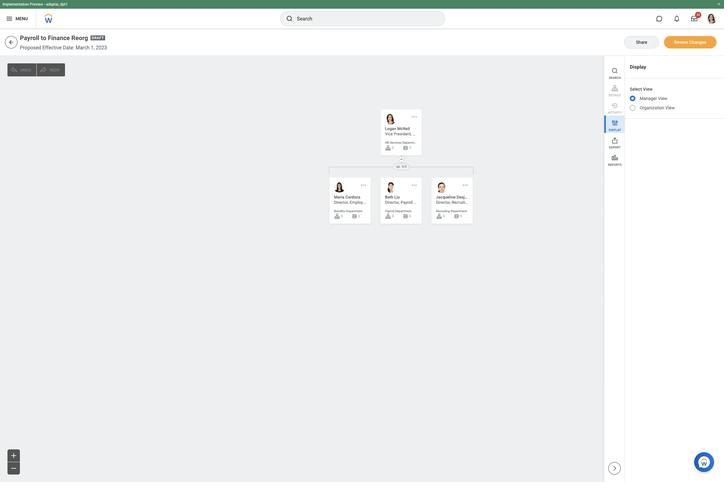 Task type: vqa. For each thing, say whether or not it's contained in the screenshot.


Task type: locate. For each thing, give the bounding box(es) containing it.
org chart image
[[385, 214, 391, 220], [436, 214, 442, 220]]

liu
[[394, 195, 400, 200]]

maria cardoza director, employee benefits
[[334, 195, 383, 205]]

1 horizontal spatial display
[[630, 64, 646, 70]]

view for select view
[[643, 87, 653, 92]]

chevron right image
[[612, 466, 618, 472]]

department for beth liu director, payroll operations
[[395, 210, 412, 213]]

department up 6
[[395, 210, 412, 213]]

search
[[609, 76, 621, 80]]

profile logan mcneil image
[[707, 14, 717, 25]]

0 down payroll department
[[392, 215, 394, 218]]

0 vertical spatial benefits
[[368, 201, 383, 205]]

0 vertical spatial view
[[643, 87, 653, 92]]

operations
[[414, 201, 434, 205]]

related actions image up logan mcneil vice president, human resources
[[411, 114, 418, 120]]

org chart image down benefits department
[[334, 214, 340, 220]]

related actions image for payroll
[[411, 182, 418, 189]]

display up select
[[630, 64, 646, 70]]

select
[[630, 87, 642, 92]]

payroll down the beth
[[385, 210, 395, 213]]

preview
[[30, 2, 43, 7]]

0 horizontal spatial 0
[[341, 215, 343, 218]]

payroll up proposed
[[20, 34, 39, 42]]

display down activity
[[609, 129, 621, 132]]

1 vertical spatial benefits
[[334, 210, 345, 213]]

0 horizontal spatial 3
[[392, 146, 394, 150]]

director, down jacqueline
[[436, 201, 451, 205]]

maria
[[334, 195, 344, 200]]

contact card matrix manager image left 6
[[403, 214, 409, 220]]

contact card matrix manager image left 5
[[454, 214, 460, 220]]

0 down benefits department
[[341, 215, 343, 218]]

activity
[[608, 111, 622, 114]]

3
[[392, 146, 394, 150], [409, 146, 411, 150]]

director, down the beth
[[385, 201, 400, 205]]

inbox large image
[[691, 16, 698, 22]]

benefits
[[368, 201, 383, 205], [334, 210, 345, 213]]

6
[[409, 215, 411, 218]]

1 vertical spatial payroll
[[401, 201, 413, 205]]

finance
[[48, 34, 70, 42]]

3 director, from the left
[[436, 201, 451, 205]]

view
[[643, 87, 653, 92], [658, 96, 668, 101], [666, 105, 675, 110]]

manager
[[640, 96, 657, 101]]

vice
[[385, 132, 393, 137]]

5
[[460, 215, 462, 218]]

view right organization
[[666, 105, 675, 110]]

contact card matrix manager image down "hr services department"
[[403, 145, 409, 151]]

org chart image
[[385, 145, 391, 151], [334, 214, 340, 220]]

director, inside jacqueline desjardins director, recruiting services
[[436, 201, 451, 205]]

1 horizontal spatial director,
[[385, 201, 400, 205]]

related actions image up beth liu director, payroll operations
[[411, 182, 418, 189]]

menu containing search
[[605, 56, 625, 168]]

0 horizontal spatial org chart image
[[385, 214, 391, 220]]

0 vertical spatial payroll
[[20, 34, 39, 42]]

minus image
[[10, 465, 17, 473]]

view up organization view
[[658, 96, 668, 101]]

related actions image up "maria cardoza director, employee benefits"
[[360, 182, 367, 189]]

benefits down the maria
[[334, 210, 345, 213]]

2 vertical spatial payroll
[[385, 210, 395, 213]]

0 horizontal spatial payroll
[[20, 34, 39, 42]]

department up 5
[[451, 210, 467, 213]]

0 horizontal spatial director,
[[334, 201, 349, 205]]

search image
[[286, 15, 293, 22]]

display
[[630, 64, 646, 70], [609, 129, 621, 132]]

visible image
[[396, 165, 401, 170]]

director, inside "maria cardoza director, employee benefits"
[[334, 201, 349, 205]]

2 director, from the left
[[385, 201, 400, 205]]

2 0 from the left
[[392, 215, 394, 218]]

undo l image
[[10, 66, 18, 74]]

details
[[609, 94, 621, 97]]

payroll
[[20, 34, 39, 42], [401, 201, 413, 205], [385, 210, 395, 213]]

department up contact card matrix manager icon
[[346, 210, 362, 213]]

payroll to finance reorg
[[20, 34, 88, 42]]

0
[[341, 215, 343, 218], [392, 215, 394, 218], [443, 215, 445, 218]]

1 horizontal spatial benefits
[[368, 201, 383, 205]]

org chart image for director, recruiting services
[[436, 214, 442, 220]]

menu banner
[[0, 0, 724, 29]]

2 3 from the left
[[409, 146, 411, 150]]

1 horizontal spatial 0
[[392, 215, 394, 218]]

0 down "recruiting department"
[[443, 215, 445, 218]]

effective
[[42, 45, 62, 51]]

recruiting
[[452, 201, 470, 205], [436, 210, 450, 213]]

0 for beth liu director, payroll operations
[[392, 215, 394, 218]]

1 vertical spatial view
[[658, 96, 668, 101]]

1 director, from the left
[[334, 201, 349, 205]]

1 horizontal spatial payroll
[[385, 210, 395, 213]]

proposed
[[20, 45, 41, 51]]

1 vertical spatial recruiting
[[436, 210, 450, 213]]

services
[[390, 141, 402, 145], [471, 201, 486, 205]]

hr
[[385, 141, 389, 145]]

desjardins
[[457, 195, 476, 200]]

3 0 from the left
[[443, 215, 445, 218]]

adeptai_dpt1
[[46, 2, 68, 7]]

recruiting down desjardins
[[452, 201, 470, 205]]

logan mcneil vice president, human resources
[[385, 127, 446, 137]]

contact card matrix manager image for president,
[[403, 145, 409, 151]]

beth
[[385, 195, 393, 200]]

1 vertical spatial services
[[471, 201, 486, 205]]

menu
[[605, 56, 625, 168]]

related actions image
[[411, 114, 418, 120], [360, 182, 367, 189], [411, 182, 418, 189]]

department
[[402, 141, 419, 145], [346, 210, 362, 213], [395, 210, 412, 213], [451, 210, 467, 213]]

hr services department
[[385, 141, 419, 145]]

payroll department
[[385, 210, 412, 213]]

1 horizontal spatial org chart image
[[385, 145, 391, 151]]

2 org chart image from the left
[[436, 214, 442, 220]]

chevron up small image
[[399, 157, 404, 162]]

2 horizontal spatial director,
[[436, 201, 451, 205]]

0 vertical spatial recruiting
[[452, 201, 470, 205]]

select view
[[630, 87, 653, 92]]

2 vertical spatial view
[[666, 105, 675, 110]]

0 horizontal spatial display
[[609, 129, 621, 132]]

org chart image down payroll department
[[385, 214, 391, 220]]

view up manager
[[643, 87, 653, 92]]

recruiting down jacqueline
[[436, 210, 450, 213]]

close environment banner image
[[717, 2, 721, 6]]

org chart image down hr
[[385, 145, 391, 151]]

manager view
[[640, 96, 668, 101]]

contact card matrix manager image
[[403, 145, 409, 151], [403, 214, 409, 220], [454, 214, 460, 220]]

to
[[41, 34, 46, 42]]

0 vertical spatial services
[[390, 141, 402, 145]]

benefits right employee
[[368, 201, 383, 205]]

director, down the maria
[[334, 201, 349, 205]]

director, for maria
[[334, 201, 349, 205]]

1 vertical spatial org chart image
[[334, 214, 340, 220]]

1 horizontal spatial recruiting
[[452, 201, 470, 205]]

0 vertical spatial org chart image
[[385, 145, 391, 151]]

notifications large image
[[674, 16, 680, 22]]

director,
[[334, 201, 349, 205], [385, 201, 400, 205], [436, 201, 451, 205]]

1 0 from the left
[[341, 215, 343, 218]]

undo button
[[7, 63, 36, 77]]

director, inside beth liu director, payroll operations
[[385, 201, 400, 205]]

recruiting department
[[436, 210, 467, 213]]

services right hr
[[390, 141, 402, 145]]

redo
[[50, 68, 60, 72]]

2023
[[96, 45, 107, 51]]

payroll up payroll department
[[401, 201, 413, 205]]

1 org chart image from the left
[[385, 214, 391, 220]]

-
[[44, 2, 45, 7]]

organization
[[640, 105, 665, 110]]

1 horizontal spatial 3
[[409, 146, 411, 150]]

0 horizontal spatial benefits
[[334, 210, 345, 213]]

jacqueline desjardins director, recruiting services
[[436, 195, 486, 205]]

2 horizontal spatial 0
[[443, 215, 445, 218]]

1 horizontal spatial services
[[471, 201, 486, 205]]

services inside jacqueline desjardins director, recruiting services
[[471, 201, 486, 205]]

services down desjardins
[[471, 201, 486, 205]]

org chart image down "recruiting department"
[[436, 214, 442, 220]]

director, for jacqueline
[[436, 201, 451, 205]]

1 horizontal spatial org chart image
[[436, 214, 442, 220]]

0 horizontal spatial recruiting
[[436, 210, 450, 213]]

0 horizontal spatial org chart image
[[334, 214, 340, 220]]

2 horizontal spatial payroll
[[401, 201, 413, 205]]

undo
[[20, 68, 31, 72]]

march
[[76, 45, 90, 51]]



Task type: describe. For each thing, give the bounding box(es) containing it.
related actions image for employee
[[360, 182, 367, 189]]

mcneil
[[397, 127, 410, 131]]

2
[[358, 215, 360, 218]]

implementation preview -   adeptai_dpt1
[[2, 2, 68, 7]]

arrow left image
[[8, 39, 14, 45]]

review changes button
[[664, 36, 717, 49]]

undo r image
[[40, 66, 47, 74]]

implementation
[[2, 2, 29, 7]]

33 button
[[688, 12, 702, 26]]

reorg
[[71, 34, 88, 42]]

department for jacqueline desjardins director, recruiting services
[[451, 210, 467, 213]]

contact card matrix manager image for payroll
[[403, 214, 409, 220]]

resources
[[427, 132, 446, 137]]

review changes
[[675, 40, 707, 45]]

benefits inside "maria cardoza director, employee benefits"
[[368, 201, 383, 205]]

share
[[636, 40, 647, 45]]

0 for maria cardoza director, employee benefits
[[341, 215, 343, 218]]

0 for jacqueline desjardins director, recruiting services
[[443, 215, 445, 218]]

justify image
[[6, 15, 13, 22]]

org chart image for director, employee benefits
[[334, 214, 340, 220]]

view for organization view
[[666, 105, 675, 110]]

department for maria cardoza director, employee benefits
[[346, 210, 362, 213]]

proposed effective date: march 1, 2023
[[20, 45, 107, 51]]

export
[[609, 146, 621, 149]]

employee
[[350, 201, 367, 205]]

org chart image for director, payroll operations
[[385, 214, 391, 220]]

payroll for payroll department
[[385, 210, 395, 213]]

Search Workday  search field
[[297, 12, 432, 26]]

recruiting inside jacqueline desjardins director, recruiting services
[[452, 201, 470, 205]]

contact card matrix manager image for recruiting
[[454, 214, 460, 220]]

org chart image for vice president, human resources
[[385, 145, 391, 151]]

human
[[413, 132, 426, 137]]

3/3
[[402, 165, 407, 169]]

director, for beth
[[385, 201, 400, 205]]

related actions image
[[462, 182, 469, 189]]

date:
[[63, 45, 74, 51]]

organization view
[[640, 105, 675, 110]]

payroll inside beth liu director, payroll operations
[[401, 201, 413, 205]]

1 vertical spatial display
[[609, 129, 621, 132]]

president,
[[394, 132, 412, 137]]

contact card matrix manager image
[[352, 214, 358, 220]]

benefits department
[[334, 210, 362, 213]]

0 vertical spatial display
[[630, 64, 646, 70]]

redo button
[[37, 63, 65, 77]]

beth liu director, payroll operations
[[385, 195, 434, 205]]

draft
[[92, 36, 104, 40]]

menu
[[16, 16, 28, 21]]

related actions image for president,
[[411, 114, 418, 120]]

jacqueline
[[436, 195, 456, 200]]

1 3 from the left
[[392, 146, 394, 150]]

department down president,
[[402, 141, 419, 145]]

plus image
[[10, 453, 17, 460]]

changes
[[689, 40, 707, 45]]

menu button
[[0, 9, 36, 29]]

reports
[[608, 163, 622, 167]]

cardoza
[[345, 195, 360, 200]]

logan
[[385, 127, 396, 131]]

review
[[675, 40, 688, 45]]

view for manager view
[[658, 96, 668, 101]]

1,
[[91, 45, 95, 51]]

payroll for payroll to finance reorg
[[20, 34, 39, 42]]

0 horizontal spatial services
[[390, 141, 402, 145]]

33
[[697, 13, 700, 16]]

share button
[[624, 36, 659, 49]]



